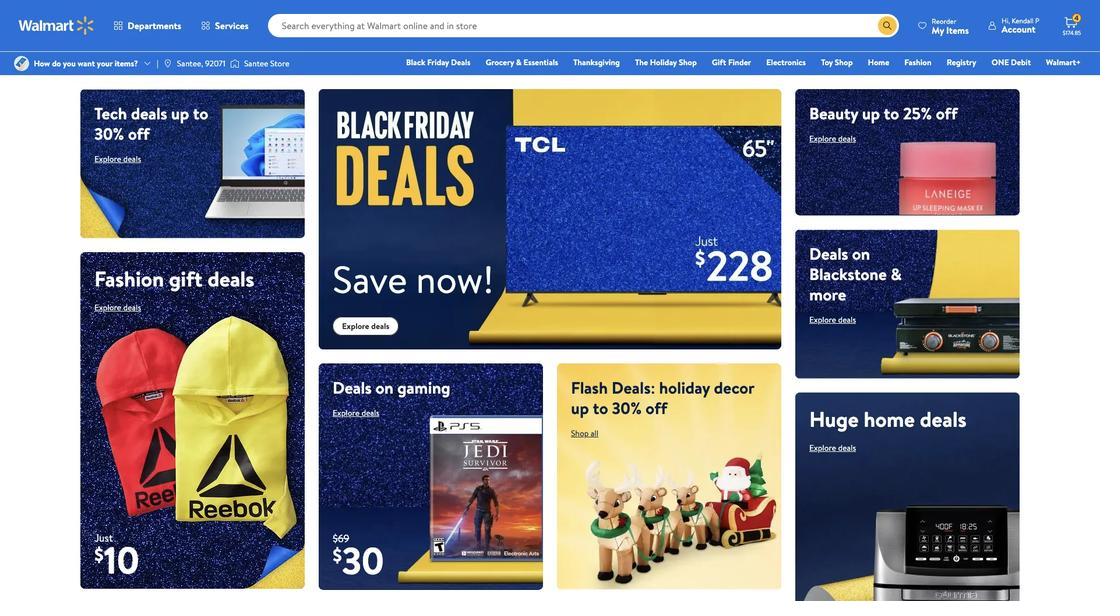 Task type: vqa. For each thing, say whether or not it's contained in the screenshot.
"ONE Debit"
yes



Task type: describe. For each thing, give the bounding box(es) containing it.
explore deals link for save now!
[[333, 317, 399, 336]]

10
[[104, 535, 139, 586]]

grocery & essentials link
[[481, 56, 564, 69]]

deals on gaming
[[333, 376, 451, 399]]

registry
[[947, 57, 977, 68]]

fashion gift deals
[[94, 265, 254, 294]]

was dollar $69, now dollar 30 group
[[319, 532, 384, 590]]

tech deals up to 30% off
[[94, 102, 208, 145]]

gift finder link
[[707, 56, 757, 69]]

flash
[[571, 376, 608, 399]]

deals:
[[612, 376, 656, 399]]

$174.85
[[1063, 29, 1082, 37]]

services
[[215, 19, 249, 32]]

santee,
[[177, 58, 203, 69]]

fashion link
[[900, 56, 937, 69]]

deals for tech deals up to 30% off
[[123, 153, 141, 165]]

home
[[864, 405, 915, 434]]

explore deals link for deals on blackstone & more
[[810, 314, 857, 326]]

kendall
[[1012, 16, 1034, 26]]

$69
[[333, 532, 350, 547]]

how
[[34, 58, 50, 69]]

electronics link
[[762, 56, 812, 69]]

explore for deals on blackstone & more
[[810, 314, 837, 326]]

$ for 30
[[333, 543, 342, 569]]

30% inside flash deals: holiday decor up to 30% off
[[612, 397, 642, 420]]

4 $174.85
[[1063, 13, 1082, 37]]

deals for fashion gift deals
[[123, 302, 141, 314]]

the holiday shop link
[[630, 56, 702, 69]]

0 horizontal spatial shop
[[571, 428, 589, 439]]

essentials
[[524, 57, 559, 68]]

& inside deals on blackstone & more
[[891, 263, 902, 285]]

black friday deals link
[[401, 56, 476, 69]]

p
[[1036, 16, 1040, 26]]

huge home deals
[[810, 405, 967, 434]]

gaming
[[398, 376, 451, 399]]

registry link
[[942, 56, 982, 69]]

deals for deals on gaming
[[362, 407, 380, 419]]

santee store
[[244, 58, 290, 69]]

you
[[63, 58, 76, 69]]

decor
[[714, 376, 755, 399]]

0 horizontal spatial &
[[516, 57, 522, 68]]

explore for save now!
[[342, 320, 370, 332]]

home
[[869, 57, 890, 68]]

santee, 92071
[[177, 58, 226, 69]]

huge
[[810, 405, 859, 434]]

reorder my items
[[932, 16, 970, 36]]

explore for deals on gaming
[[333, 407, 360, 419]]

departments button
[[104, 12, 191, 40]]

off inside flash deals: holiday decor up to 30% off
[[646, 397, 668, 420]]

explore deals for deals on gaming
[[333, 407, 380, 419]]

explore deals link for tech deals up to 30% off
[[94, 153, 141, 165]]

deals on blackstone & more
[[810, 242, 902, 306]]

debit
[[1012, 57, 1032, 68]]

hi,
[[1002, 16, 1011, 26]]

explore for huge home deals
[[810, 442, 837, 454]]

thanksgiving
[[574, 57, 620, 68]]

your
[[97, 58, 113, 69]]

|
[[157, 58, 158, 69]]

on for blackstone
[[853, 242, 871, 265]]

home link
[[863, 56, 895, 69]]

grocery & essentials
[[486, 57, 559, 68]]

toy shop
[[822, 57, 853, 68]]

services button
[[191, 12, 259, 40]]

departments
[[128, 19, 181, 32]]

black friday deals
[[406, 57, 471, 68]]

explore deals for save now!
[[342, 320, 390, 332]]

deals inside black friday deals link
[[451, 57, 471, 68]]

holiday
[[660, 376, 710, 399]]

thanksgiving link
[[568, 56, 626, 69]]

toy shop link
[[816, 56, 859, 69]]

explore deals for huge home deals
[[810, 442, 857, 454]]

deals for deals on blackstone & more
[[810, 242, 849, 265]]

grocery
[[486, 57, 514, 68]]

 image for how do you want your items?
[[14, 56, 29, 71]]



Task type: locate. For each thing, give the bounding box(es) containing it.
2 horizontal spatial up
[[863, 102, 881, 125]]

now!
[[416, 253, 494, 305]]

shop all link
[[571, 428, 599, 439]]

deals down deals on gaming
[[362, 407, 380, 419]]

deals down more
[[839, 314, 857, 326]]

1 horizontal spatial on
[[853, 242, 871, 265]]

92071
[[205, 58, 226, 69]]

1 horizontal spatial shop
[[679, 57, 697, 68]]

search icon image
[[883, 21, 893, 30]]

explore for tech deals up to 30% off
[[94, 153, 121, 165]]

1 horizontal spatial to
[[593, 397, 609, 420]]

30%
[[94, 122, 124, 145], [612, 397, 642, 420]]

fashion
[[905, 57, 932, 68], [94, 265, 164, 294]]

hi, kendall p account
[[1002, 16, 1040, 36]]

deals down 'fashion gift deals'
[[123, 302, 141, 314]]

$69 $ 30
[[333, 532, 384, 587]]

items?
[[115, 58, 138, 69]]

walmart image
[[19, 16, 94, 35]]

save now!
[[333, 253, 494, 305]]

one debit
[[992, 57, 1032, 68]]

& right grocery on the top left of page
[[516, 57, 522, 68]]

0 horizontal spatial $
[[94, 542, 104, 568]]

2 horizontal spatial shop
[[835, 57, 853, 68]]

 image left how
[[14, 56, 29, 71]]

finder
[[729, 57, 752, 68]]

off
[[937, 102, 958, 125], [128, 122, 150, 145], [646, 397, 668, 420]]

deals inside deals on blackstone & more
[[810, 242, 849, 265]]

explore deals
[[810, 133, 857, 145], [94, 153, 141, 165], [94, 302, 141, 314], [810, 314, 857, 326], [342, 320, 390, 332], [333, 407, 380, 419], [810, 442, 857, 454]]

fashion left gift
[[94, 265, 164, 294]]

more
[[810, 283, 847, 306]]

explore deals for beauty up to 25% off
[[810, 133, 857, 145]]

black
[[406, 57, 426, 68]]

to
[[193, 102, 208, 125], [885, 102, 900, 125], [593, 397, 609, 420]]

2 horizontal spatial deals
[[810, 242, 849, 265]]

0 vertical spatial fashion
[[905, 57, 932, 68]]

up
[[171, 102, 189, 125], [863, 102, 881, 125], [571, 397, 589, 420]]

explore deals link for deals on gaming
[[333, 407, 380, 419]]

fashion right home
[[905, 57, 932, 68]]

holiday
[[650, 57, 677, 68]]

 image
[[14, 56, 29, 71], [230, 58, 240, 69], [163, 59, 172, 68]]

1 horizontal spatial $
[[333, 543, 342, 569]]

& right blackstone
[[891, 263, 902, 285]]

gift
[[712, 57, 727, 68]]

$ for 10
[[94, 542, 104, 568]]

fashion inside fashion link
[[905, 57, 932, 68]]

2 horizontal spatial off
[[937, 102, 958, 125]]

0 horizontal spatial deals
[[333, 376, 372, 399]]

0 vertical spatial deals
[[451, 57, 471, 68]]

blackstone
[[810, 263, 887, 285]]

0 vertical spatial on
[[853, 242, 871, 265]]

1 horizontal spatial up
[[571, 397, 589, 420]]

1 horizontal spatial  image
[[163, 59, 172, 68]]

explore deals for deals on blackstone & more
[[810, 314, 857, 326]]

up inside flash deals: holiday decor up to 30% off
[[571, 397, 589, 420]]

4
[[1075, 13, 1080, 23]]

the
[[636, 57, 648, 68]]

explore deals link for beauty up to 25% off
[[810, 133, 857, 145]]

shop left all
[[571, 428, 589, 439]]

off inside tech deals up to 30% off
[[128, 122, 150, 145]]

deals down tech deals up to 30% off
[[123, 153, 141, 165]]

1 vertical spatial &
[[891, 263, 902, 285]]

store
[[270, 58, 290, 69]]

walmart+
[[1047, 57, 1082, 68]]

deals
[[451, 57, 471, 68], [810, 242, 849, 265], [333, 376, 372, 399]]

2 horizontal spatial to
[[885, 102, 900, 125]]

1 vertical spatial 30%
[[612, 397, 642, 420]]

 image for santee, 92071
[[163, 59, 172, 68]]

1 horizontal spatial &
[[891, 263, 902, 285]]

explore deals for tech deals up to 30% off
[[94, 153, 141, 165]]

save
[[333, 253, 407, 305]]

0 horizontal spatial fashion
[[94, 265, 164, 294]]

to left 25%
[[885, 102, 900, 125]]

deals down beauty
[[839, 133, 857, 145]]

up right beauty
[[863, 102, 881, 125]]

on inside deals on blackstone & more
[[853, 242, 871, 265]]

1 vertical spatial fashion
[[94, 265, 164, 294]]

deals for deals on gaming
[[333, 376, 372, 399]]

0 horizontal spatial to
[[193, 102, 208, 125]]

deals right home
[[920, 405, 967, 434]]

beauty
[[810, 102, 859, 125]]

tech
[[94, 102, 127, 125]]

$ inside the $69 $ 30
[[333, 543, 342, 569]]

1 horizontal spatial off
[[646, 397, 668, 420]]

shop all
[[571, 428, 599, 439]]

0 horizontal spatial up
[[171, 102, 189, 125]]

gift
[[169, 265, 203, 294]]

to inside tech deals up to 30% off
[[193, 102, 208, 125]]

to down santee, 92071
[[193, 102, 208, 125]]

fashion for fashion gift deals
[[94, 265, 164, 294]]

$
[[94, 542, 104, 568], [333, 543, 342, 569]]

explore for fashion gift deals
[[94, 302, 121, 314]]

to inside flash deals: holiday decor up to 30% off
[[593, 397, 609, 420]]

0 horizontal spatial  image
[[14, 56, 29, 71]]

shop right the toy
[[835, 57, 853, 68]]

one debit link
[[987, 56, 1037, 69]]

1 vertical spatial deals
[[810, 242, 849, 265]]

all
[[591, 428, 599, 439]]

1 horizontal spatial fashion
[[905, 57, 932, 68]]

explore deals link for huge home deals
[[810, 442, 857, 454]]

 image for santee store
[[230, 58, 240, 69]]

$ inside just $ 10
[[94, 542, 104, 568]]

Search search field
[[268, 14, 900, 37]]

deals
[[131, 102, 167, 125], [839, 133, 857, 145], [123, 153, 141, 165], [208, 265, 254, 294], [123, 302, 141, 314], [839, 314, 857, 326], [371, 320, 390, 332], [920, 405, 967, 434], [362, 407, 380, 419], [839, 442, 857, 454]]

deals right gift
[[208, 265, 254, 294]]

how do you want your items?
[[34, 58, 138, 69]]

want
[[78, 58, 95, 69]]

just
[[94, 531, 113, 546]]

to up all
[[593, 397, 609, 420]]

&
[[516, 57, 522, 68], [891, 263, 902, 285]]

explore
[[810, 133, 837, 145], [94, 153, 121, 165], [94, 302, 121, 314], [810, 314, 837, 326], [342, 320, 370, 332], [333, 407, 360, 419], [810, 442, 837, 454]]

 image right the |
[[163, 59, 172, 68]]

2 horizontal spatial  image
[[230, 58, 240, 69]]

25%
[[904, 102, 933, 125]]

one
[[992, 57, 1010, 68]]

deals right tech
[[131, 102, 167, 125]]

items
[[947, 24, 970, 36]]

reorder
[[932, 16, 957, 26]]

deals down huge on the right bottom of page
[[839, 442, 857, 454]]

beauty up to 25% off
[[810, 102, 958, 125]]

up up shop all link at bottom
[[571, 397, 589, 420]]

Walmart Site-Wide search field
[[268, 14, 900, 37]]

walmart+ link
[[1042, 56, 1087, 69]]

deals inside tech deals up to 30% off
[[131, 102, 167, 125]]

2 vertical spatial deals
[[333, 376, 372, 399]]

flash deals: holiday decor up to 30% off
[[571, 376, 755, 420]]

account
[[1002, 23, 1036, 36]]

shop right holiday
[[679, 57, 697, 68]]

0 vertical spatial 30%
[[94, 122, 124, 145]]

up down santee,
[[171, 102, 189, 125]]

deals for huge home deals
[[839, 442, 857, 454]]

toy
[[822, 57, 833, 68]]

30
[[342, 535, 384, 587]]

deals for beauty up to 25% off
[[839, 133, 857, 145]]

0 horizontal spatial off
[[128, 122, 150, 145]]

gift finder
[[712, 57, 752, 68]]

do
[[52, 58, 61, 69]]

on
[[853, 242, 871, 265], [376, 376, 394, 399]]

0 horizontal spatial 30%
[[94, 122, 124, 145]]

deals for deals on blackstone & more
[[839, 314, 857, 326]]

just $ 10
[[94, 531, 139, 586]]

my
[[932, 24, 945, 36]]

30% inside tech deals up to 30% off
[[94, 122, 124, 145]]

1 vertical spatial on
[[376, 376, 394, 399]]

explore for beauty up to 25% off
[[810, 133, 837, 145]]

on for gaming
[[376, 376, 394, 399]]

0 horizontal spatial on
[[376, 376, 394, 399]]

explore deals link
[[810, 133, 857, 145], [94, 153, 141, 165], [94, 302, 141, 314], [810, 314, 857, 326], [333, 317, 399, 336], [333, 407, 380, 419], [810, 442, 857, 454]]

1 horizontal spatial 30%
[[612, 397, 642, 420]]

explore deals link for fashion gift deals
[[94, 302, 141, 314]]

deals for save now!
[[371, 320, 390, 332]]

up inside tech deals up to 30% off
[[171, 102, 189, 125]]

electronics
[[767, 57, 806, 68]]

 image right 92071
[[230, 58, 240, 69]]

the holiday shop
[[636, 57, 697, 68]]

1 horizontal spatial deals
[[451, 57, 471, 68]]

fashion for fashion
[[905, 57, 932, 68]]

just dollar 10 null group
[[80, 531, 139, 589]]

0 vertical spatial &
[[516, 57, 522, 68]]

explore deals for fashion gift deals
[[94, 302, 141, 314]]

deals down save
[[371, 320, 390, 332]]

santee
[[244, 58, 268, 69]]

friday
[[428, 57, 449, 68]]



